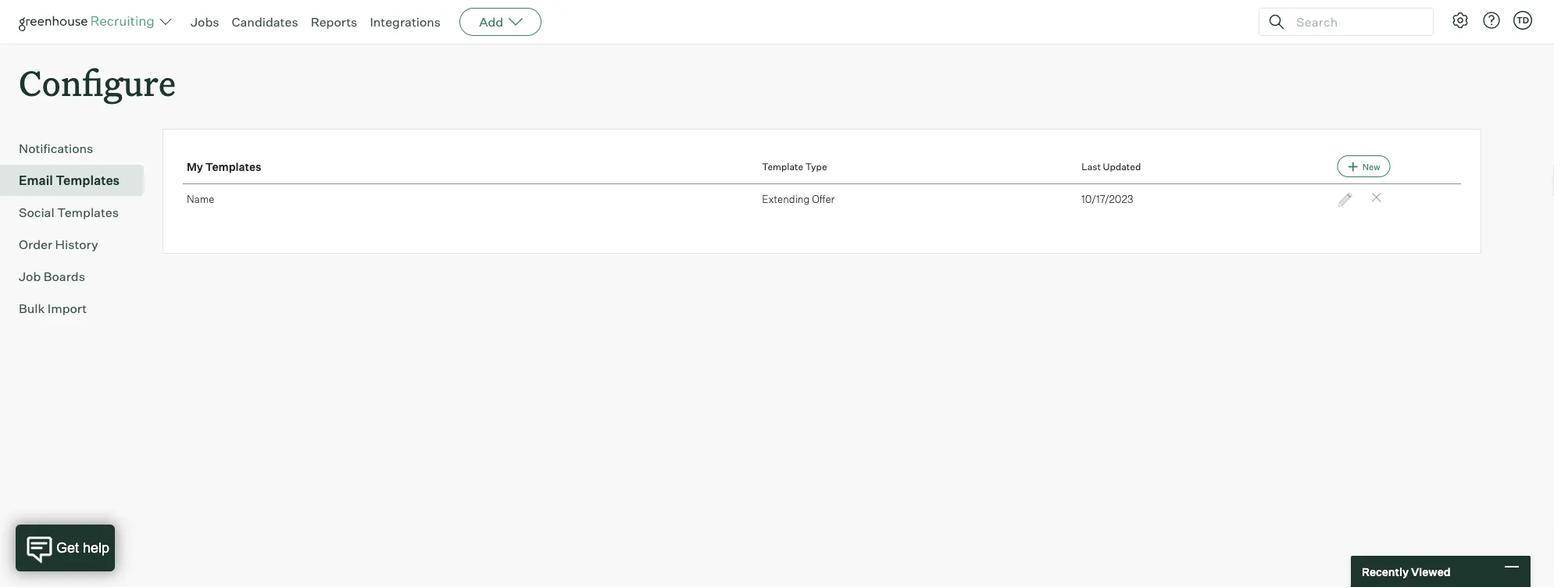 Task type: vqa. For each thing, say whether or not it's contained in the screenshot.
Build related to Build Report
no



Task type: locate. For each thing, give the bounding box(es) containing it.
greenhouse recruiting image
[[19, 13, 159, 31]]

bulk
[[19, 301, 45, 317]]

td button
[[1511, 8, 1536, 33]]

bulk import link
[[19, 299, 138, 318]]

last updated
[[1082, 161, 1141, 172]]

bulk import
[[19, 301, 87, 317]]

boards
[[44, 269, 85, 285]]

add button
[[460, 8, 542, 36]]

template type
[[762, 161, 827, 172]]

offer
[[812, 193, 835, 205]]

integrations
[[370, 14, 441, 30]]

extending
[[762, 193, 810, 205]]

add
[[479, 14, 503, 30]]

integrations link
[[370, 14, 441, 30]]

name
[[187, 193, 214, 205]]

templates down email templates link
[[57, 205, 119, 221]]

notifications
[[19, 141, 93, 156]]

templates for social templates
[[57, 205, 119, 221]]

extending offer
[[762, 193, 835, 205]]

templates
[[205, 160, 261, 173], [56, 173, 120, 188], [57, 205, 119, 221]]

social
[[19, 205, 54, 221]]

reports link
[[311, 14, 357, 30]]

history
[[55, 237, 98, 253]]

td button
[[1514, 11, 1532, 30]]

td
[[1517, 15, 1529, 25]]

templates right my
[[205, 160, 261, 173]]

viewed
[[1411, 565, 1451, 579]]

recently viewed
[[1362, 565, 1451, 579]]

templates up social templates link
[[56, 173, 120, 188]]

candidates
[[232, 14, 298, 30]]

order history
[[19, 237, 98, 253]]

new link
[[1337, 156, 1391, 178]]

updated
[[1103, 161, 1141, 172]]

notifications link
[[19, 139, 138, 158]]

job boards link
[[19, 267, 138, 286]]

email
[[19, 173, 53, 188]]



Task type: describe. For each thing, give the bounding box(es) containing it.
configure
[[19, 59, 176, 105]]

type
[[806, 161, 827, 172]]

jobs link
[[191, 14, 219, 30]]

template
[[762, 161, 803, 172]]

my templates
[[187, 160, 261, 173]]

10/17/2023
[[1082, 193, 1134, 205]]

reports
[[311, 14, 357, 30]]

email templates
[[19, 173, 120, 188]]

jobs
[[191, 14, 219, 30]]

templates for email templates
[[56, 173, 120, 188]]

templates for my templates
[[205, 160, 261, 173]]

new
[[1363, 162, 1380, 172]]

social templates
[[19, 205, 119, 221]]

candidates link
[[232, 14, 298, 30]]

order
[[19, 237, 52, 253]]

job
[[19, 269, 41, 285]]

recently
[[1362, 565, 1409, 579]]

last
[[1082, 161, 1101, 172]]

social templates link
[[19, 203, 138, 222]]

my
[[187, 160, 203, 173]]

import
[[48, 301, 87, 317]]

Search text field
[[1293, 11, 1419, 33]]

email templates link
[[19, 171, 138, 190]]

order history link
[[19, 235, 138, 254]]

job boards
[[19, 269, 85, 285]]

configure image
[[1451, 11, 1470, 30]]



